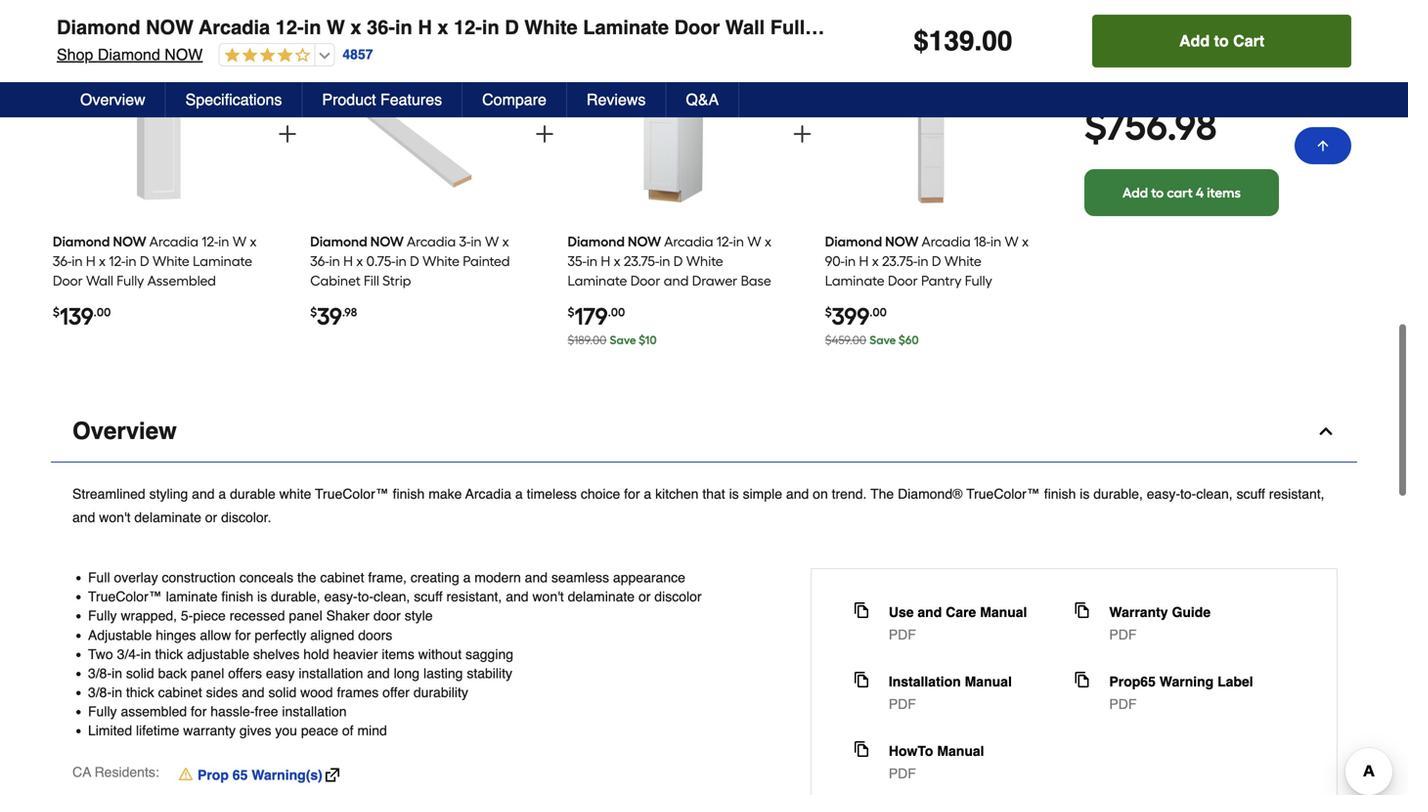 Task type: locate. For each thing, give the bounding box(es) containing it.
$ 139 . 00
[[914, 25, 1013, 57]]

manual right howto
[[937, 743, 985, 759]]

0 horizontal spatial easy-
[[324, 589, 358, 605]]

cabinet inside arcadia 18-in w x 90-in h x 23.75-in d white laminate door pantry fully assembled cabinet (recessed panel shaker door style)
[[897, 292, 948, 309]]

chevron up image
[[1317, 422, 1336, 441]]

36- inside arcadia 12-in w x 36-in h x 12-in d white laminate door wall fully assembled cabinet (recessed panel shaker door style)
[[53, 253, 72, 269]]

current
[[120, 42, 180, 56]]

0 horizontal spatial to
[[1152, 184, 1164, 201]]

$ for $ 139 . 00
[[914, 25, 929, 57]]

now inside 139 list item
[[113, 233, 146, 250]]

delaminate down the styling at bottom
[[134, 510, 201, 525]]

1 vertical spatial thick
[[126, 685, 154, 700]]

1 horizontal spatial resistant,
[[1270, 486, 1325, 502]]

is inside the full overlay construction conceals the cabinet frame, creating a modern and seamless appearance truecolor™ laminate finish is durable, easy-to-clean, scuff resistant, and won't delaminate or discolor fully wrapped, 5-piece recessed panel shaker door style adjustable hinges allow for perfectly aligned doors two 3/4-in thick adjustable shelves hold heavier items without sagging 3/8-in solid back panel offers easy installation and long lasting stability 3/8-in thick cabinet sides and solid wood frames offer durability fully assembled for hassle-free installation limited lifetime warranty gives you peace of mind
[[257, 589, 267, 605]]

thick up back
[[155, 646, 183, 662]]

assembled inside arcadia 12-in w x 36-in h x 12-in d white laminate door wall fully assembled cabinet (recessed panel shaker door style)
[[147, 272, 216, 289]]

0 horizontal spatial plus image
[[276, 122, 299, 146]]

36- for 139
[[53, 253, 72, 269]]

and right the styling at bottom
[[192, 486, 215, 502]]

now inside 39 list item
[[371, 233, 404, 250]]

diamond up shop
[[57, 16, 140, 39]]

and left drawer
[[664, 272, 689, 289]]

0 vertical spatial .98
[[1167, 102, 1217, 149]]

2 23.75- from the left
[[882, 253, 918, 269]]

diamond now inside 179 list item
[[568, 233, 661, 250]]

diamond now for pantry
[[825, 233, 919, 250]]

arcadia
[[199, 16, 270, 39], [149, 233, 198, 250], [407, 233, 456, 250], [665, 233, 714, 250], [922, 233, 971, 250], [466, 486, 512, 502]]

document image
[[854, 603, 869, 618], [1074, 672, 1090, 688], [854, 741, 869, 757]]

0 horizontal spatial is
[[257, 589, 267, 605]]

399 list item
[[825, 67, 1037, 358]]

white inside arcadia 18-in w x 90-in h x 23.75-in d white laminate door pantry fully assembled cabinet (recessed panel shaker door style)
[[945, 253, 982, 269]]

diamond now arcadia 12-in w x 36-in h x 12-in d white laminate door wall fully assembled cabinet (recessed panel shaker door style) image
[[95, 74, 222, 217]]

2 vertical spatial manual
[[937, 743, 985, 759]]

for up "warranty"
[[191, 704, 207, 720]]

1 vertical spatial installation
[[282, 704, 347, 720]]

36- up '39'
[[310, 253, 329, 269]]

painted
[[463, 253, 510, 269]]

white for arcadia 12-in w x 35-in h x 23.75-in d white laminate door and drawer base fully assembled cabinet (recessed panel shaker door style)
[[687, 253, 723, 269]]

36- for 39
[[310, 253, 329, 269]]

1 horizontal spatial cabinet
[[320, 570, 364, 585]]

x
[[351, 16, 361, 39], [438, 16, 448, 39], [250, 233, 257, 250], [502, 233, 509, 250], [765, 233, 772, 250], [1022, 233, 1029, 250], [99, 253, 106, 269], [356, 253, 363, 269], [614, 253, 621, 269], [872, 253, 879, 269]]

1 diamond now from the left
[[53, 233, 146, 250]]

piece
[[193, 608, 226, 624]]

1 plus image from the left
[[276, 122, 299, 146]]

0 vertical spatial scuff
[[1237, 486, 1266, 502]]

3 plus image from the left
[[791, 122, 814, 146]]

panel
[[289, 608, 323, 624], [191, 666, 224, 681]]

1 23.75- from the left
[[624, 253, 660, 269]]

w
[[327, 16, 345, 39], [233, 233, 247, 250], [485, 233, 499, 250], [748, 233, 762, 250], [1005, 233, 1019, 250]]

arcadia left 18-
[[922, 233, 971, 250]]

items up long
[[382, 646, 415, 662]]

0 horizontal spatial clean,
[[374, 589, 410, 605]]

the
[[871, 486, 894, 502]]

add to cart button
[[1093, 15, 1352, 67]]

2 vertical spatial document image
[[854, 741, 869, 757]]

document image left howto
[[854, 741, 869, 757]]

warning image
[[179, 766, 193, 782]]

truecolor™ down overlay
[[88, 589, 162, 605]]

warranty guide link
[[1110, 603, 1211, 622]]

1 horizontal spatial 36-
[[310, 253, 329, 269]]

1 horizontal spatial .98
[[1167, 102, 1217, 149]]

or
[[205, 510, 217, 525], [639, 589, 651, 605]]

0 horizontal spatial finish
[[221, 589, 253, 605]]

trend.
[[832, 486, 867, 502]]

wall up q&a button
[[726, 16, 765, 39]]

(recessed
[[1008, 16, 1106, 39], [106, 292, 169, 309], [951, 292, 1013, 309], [568, 312, 630, 328]]

0 vertical spatial won't
[[99, 510, 131, 525]]

.00
[[94, 305, 111, 319], [608, 305, 625, 319], [870, 305, 887, 319]]

overview up streamlined
[[72, 418, 177, 445]]

2 horizontal spatial for
[[624, 486, 640, 502]]

laminate inside arcadia 18-in w x 90-in h x 23.75-in d white laminate door pantry fully assembled cabinet (recessed panel shaker door style)
[[825, 272, 885, 289]]

overview button up that
[[51, 401, 1358, 463]]

warning(s)
[[252, 767, 323, 783]]

5-
[[181, 608, 193, 624]]

overview for the bottommost overview button
[[72, 418, 177, 445]]

1 horizontal spatial .00
[[608, 305, 625, 319]]

(recessed inside arcadia 18-in w x 90-in h x 23.75-in d white laminate door pantry fully assembled cabinet (recessed panel shaker door style)
[[951, 292, 1013, 309]]

$ inside $ 179 .00
[[568, 305, 575, 319]]

139 list item
[[53, 67, 265, 358]]

4857
[[343, 47, 373, 62]]

0 vertical spatial to-
[[1181, 486, 1197, 502]]

document image left use
[[854, 603, 869, 618]]

for
[[624, 486, 640, 502], [235, 627, 251, 643], [191, 704, 207, 720]]

0 vertical spatial panel
[[289, 608, 323, 624]]

document image left installation
[[854, 672, 869, 688]]

kitchen
[[655, 486, 699, 502]]

items inside the full overlay construction conceals the cabinet frame, creating a modern and seamless appearance truecolor™ laminate finish is durable, easy-to-clean, scuff resistant, and won't delaminate or discolor fully wrapped, 5-piece recessed panel shaker door style adjustable hinges allow for perfectly aligned doors two 3/4-in thick adjustable shelves hold heavier items without sagging 3/8-in solid back panel offers easy installation and long lasting stability 3/8-in thick cabinet sides and solid wood frames offer durability fully assembled for hassle-free installation limited lifetime warranty gives you peace of mind
[[382, 646, 415, 662]]

0 horizontal spatial wall
[[86, 272, 113, 289]]

diamond now up 0.75-
[[310, 233, 404, 250]]

make
[[429, 486, 462, 502]]

w inside arcadia 12-in w x 35-in h x 23.75-in d white laminate door and drawer base fully assembled cabinet (recessed panel shaker door style)
[[748, 233, 762, 250]]

diamond now up '$ 139 .00'
[[53, 233, 146, 250]]

overview
[[80, 90, 145, 109], [72, 418, 177, 445]]

document image left prop65
[[1074, 672, 1090, 688]]

1 vertical spatial document image
[[1074, 672, 1090, 688]]

discolor
[[655, 589, 702, 605]]

w for arcadia 12-in w x 36-in h x 12-in d white laminate door wall fully assembled cabinet (recessed panel shaker door style)
[[233, 233, 247, 250]]

panel inside arcadia 12-in w x 36-in h x 12-in d white laminate door wall fully assembled cabinet (recessed panel shaker door style)
[[172, 292, 207, 309]]

panel up perfectly
[[289, 608, 323, 624]]

12-
[[276, 16, 304, 39], [454, 16, 482, 39], [202, 233, 218, 250], [717, 233, 733, 250], [109, 253, 126, 269]]

overview button down shop diamond now
[[61, 82, 166, 117]]

pdf down prop65
[[1110, 696, 1137, 712]]

w inside arcadia 3-in w x 36-in h x 0.75-in d white painted cabinet fill strip
[[485, 233, 499, 250]]

thick up assembled
[[126, 685, 154, 700]]

arcadia right "make"
[[466, 486, 512, 502]]

d inside arcadia 3-in w x 36-in h x 0.75-in d white painted cabinet fill strip
[[410, 253, 419, 269]]

$459.00 save $ 60
[[825, 333, 919, 347]]

3 .00 from the left
[[870, 305, 887, 319]]

diamond inside 139 list item
[[53, 233, 110, 250]]

0 vertical spatial delaminate
[[134, 510, 201, 525]]

laminate inside arcadia 12-in w x 36-in h x 12-in d white laminate door wall fully assembled cabinet (recessed panel shaker door style)
[[193, 253, 252, 269]]

1 vertical spatial resistant,
[[447, 589, 502, 605]]

h for arcadia 18-in w x 90-in h x 23.75-in d white laminate door pantry fully assembled cabinet (recessed panel shaker door style)
[[859, 253, 869, 269]]

wall up '$ 139 .00'
[[86, 272, 113, 289]]

0 horizontal spatial items
[[382, 646, 415, 662]]

scuff
[[1237, 486, 1266, 502], [414, 589, 443, 605]]

1 save from the left
[[610, 333, 636, 347]]

0 vertical spatial easy-
[[1147, 486, 1181, 502]]

arcadia up drawer
[[665, 233, 714, 250]]

1 vertical spatial overview
[[72, 418, 177, 445]]

1 horizontal spatial delaminate
[[568, 589, 635, 605]]

solid
[[126, 666, 154, 681], [268, 685, 297, 700]]

1 horizontal spatial for
[[235, 627, 251, 643]]

3-
[[459, 233, 471, 250]]

0 vertical spatial items
[[1207, 184, 1241, 201]]

and right use
[[918, 605, 942, 620]]

installation down wood at the bottom left of page
[[282, 704, 347, 720]]

compare button
[[463, 82, 567, 117]]

link icon image
[[326, 768, 339, 782]]

overlay
[[114, 570, 158, 585]]

add inside button
[[1180, 32, 1210, 50]]

overview for top overview button
[[80, 90, 145, 109]]

w inside arcadia 18-in w x 90-in h x 23.75-in d white laminate door pantry fully assembled cabinet (recessed panel shaker door style)
[[1005, 233, 1019, 250]]

save inside 399 list item
[[870, 333, 896, 347]]

36- inside arcadia 3-in w x 36-in h x 0.75-in d white painted cabinet fill strip
[[310, 253, 329, 269]]

warning
[[1160, 674, 1214, 690]]

save for 399
[[870, 333, 896, 347]]

0 vertical spatial document image
[[1074, 603, 1090, 618]]

3/8-
[[88, 666, 112, 681], [88, 685, 112, 700]]

arcadia inside arcadia 3-in w x 36-in h x 0.75-in d white painted cabinet fill strip
[[407, 233, 456, 250]]

pdf inside prop65 warning label pdf
[[1110, 696, 1137, 712]]

laminate for arcadia 18-in w x 90-in h x 23.75-in d white laminate door pantry fully assembled cabinet (recessed panel shaker door style)
[[825, 272, 885, 289]]

w inside arcadia 12-in w x 36-in h x 12-in d white laminate door wall fully assembled cabinet (recessed panel shaker door style)
[[233, 233, 247, 250]]

0 vertical spatial overview
[[80, 90, 145, 109]]

pdf inside warranty guide pdf
[[1110, 627, 1137, 643]]

h up features
[[418, 16, 432, 39]]

0 vertical spatial add
[[1180, 32, 1210, 50]]

h inside arcadia 12-in w x 36-in h x 12-in d white laminate door wall fully assembled cabinet (recessed panel shaker door style)
[[86, 253, 96, 269]]

allow
[[200, 627, 231, 643]]

diamond now arcadia 12-in w x 35-in h x 23.75-in d white laminate door and drawer base fully assembled cabinet (recessed panel shaker door style) image
[[610, 74, 737, 217]]

d for arcadia 3-in w x 36-in h x 0.75-in d white painted cabinet fill strip
[[410, 253, 419, 269]]

now for arcadia 12-in w x 35-in h x 23.75-in d white laminate door and drawer base fully assembled cabinet (recessed panel shaker door style)
[[628, 233, 661, 250]]

1 vertical spatial 3/8-
[[88, 685, 112, 700]]

add left cart
[[1123, 184, 1149, 201]]

white for arcadia 3-in w x 36-in h x 0.75-in d white painted cabinet fill strip
[[423, 253, 460, 269]]

0 horizontal spatial .98
[[342, 305, 357, 319]]

installation manual pdf
[[889, 674, 1012, 712]]

cabinet
[[320, 570, 364, 585], [158, 685, 202, 700]]

laminate for arcadia 12-in w x 36-in h x 12-in d white laminate door wall fully assembled cabinet (recessed panel shaker door style)
[[193, 253, 252, 269]]

to inside button
[[1215, 32, 1229, 50]]

overview down shop diamond now
[[80, 90, 145, 109]]

white for arcadia 12-in w x 36-in h x 12-in d white laminate door wall fully assembled cabinet (recessed panel shaker door style)
[[153, 253, 190, 269]]

pdf inside howto manual pdf
[[889, 766, 916, 782]]

diamond up '35-'
[[568, 233, 625, 250]]

truecolor™ inside the full overlay construction conceals the cabinet frame, creating a modern and seamless appearance truecolor™ laminate finish is durable, easy-to-clean, scuff resistant, and won't delaminate or discolor fully wrapped, 5-piece recessed panel shaker door style adjustable hinges allow for perfectly aligned doors two 3/4-in thick adjustable shelves hold heavier items without sagging 3/8-in solid back panel offers easy installation and long lasting stability 3/8-in thick cabinet sides and solid wood frames offer durability fully assembled for hassle-free installation limited lifetime warranty gives you peace of mind
[[88, 589, 162, 605]]

truecolor™ right diamond®
[[967, 486, 1041, 502]]

diamond now up '35-'
[[568, 233, 661, 250]]

4 stars image
[[220, 47, 310, 65]]

manual for installation manual pdf
[[965, 674, 1012, 690]]

1 vertical spatial easy-
[[324, 589, 358, 605]]

style
[[405, 608, 433, 624]]

$ for $ 139 .00
[[53, 305, 60, 319]]

save for 179
[[610, 333, 636, 347]]

diamond inside 39 list item
[[310, 233, 368, 250]]

diamond up 90- on the top
[[825, 233, 883, 250]]

2 plus image from the left
[[533, 122, 557, 146]]

a
[[219, 486, 226, 502], [515, 486, 523, 502], [644, 486, 652, 502], [463, 570, 471, 585]]

1 horizontal spatial save
[[870, 333, 896, 347]]

or inside the full overlay construction conceals the cabinet frame, creating a modern and seamless appearance truecolor™ laminate finish is durable, easy-to-clean, scuff resistant, and won't delaminate or discolor fully wrapped, 5-piece recessed panel shaker door style adjustable hinges allow for perfectly aligned doors two 3/4-in thick adjustable shelves hold heavier items without sagging 3/8-in solid back panel offers easy installation and long lasting stability 3/8-in thick cabinet sides and solid wood frames offer durability fully assembled for hassle-free installation limited lifetime warranty gives you peace of mind
[[639, 589, 651, 605]]

construction
[[162, 570, 236, 585]]

panel inside arcadia 18-in w x 90-in h x 23.75-in d white laminate door pantry fully assembled cabinet (recessed panel shaker door style)
[[825, 312, 860, 328]]

pdf down installation
[[889, 696, 916, 712]]

solid down easy
[[268, 685, 297, 700]]

1 horizontal spatial 23.75-
[[882, 253, 918, 269]]

diamond now arcadia 12-in w x 36-in h x 12-in d white laminate door wall fully assembled cabinet (recessed panel shaker door style)
[[57, 16, 1344, 39]]

0 vertical spatial manual
[[980, 605, 1028, 620]]

diamond now
[[53, 233, 146, 250], [310, 233, 404, 250], [568, 233, 661, 250], [825, 233, 919, 250]]

two
[[88, 646, 113, 662]]

0 horizontal spatial add
[[1123, 184, 1149, 201]]

2 3/8- from the top
[[88, 685, 112, 700]]

manual inside installation manual pdf
[[965, 674, 1012, 690]]

arcadia for arcadia 12-in w x 35-in h x 23.75-in d white laminate door and drawer base fully assembled cabinet (recessed panel shaker door style)
[[665, 233, 714, 250]]

installation up wood at the bottom left of page
[[299, 666, 363, 681]]

sides
[[206, 685, 238, 700]]

h right 90- on the top
[[859, 253, 869, 269]]

diamond for arcadia 12-in w x 36-in h x 12-in d white laminate door wall fully assembled cabinet (recessed panel shaker door style)
[[53, 233, 110, 250]]

1 vertical spatial items
[[382, 646, 415, 662]]

add left the cart
[[1180, 32, 1210, 50]]

easy- inside the full overlay construction conceals the cabinet frame, creating a modern and seamless appearance truecolor™ laminate finish is durable, easy-to-clean, scuff resistant, and won't delaminate or discolor fully wrapped, 5-piece recessed panel shaker door style adjustable hinges allow for perfectly aligned doors two 3/4-in thick adjustable shelves hold heavier items without sagging 3/8-in solid back panel offers easy installation and long lasting stability 3/8-in thick cabinet sides and solid wood frames offer durability fully assembled for hassle-free installation limited lifetime warranty gives you peace of mind
[[324, 589, 358, 605]]

for inside streamlined styling and a durable white truecolor™ finish make arcadia a timeless choice for a kitchen that is simple and on trend. the diamond® truecolor™ finish is durable, easy-to-clean, scuff resistant, and won't delaminate or discolor.
[[624, 486, 640, 502]]

2 horizontal spatial .00
[[870, 305, 887, 319]]

h for arcadia 3-in w x 36-in h x 0.75-in d white painted cabinet fill strip
[[343, 253, 353, 269]]

truecolor™ right white
[[315, 486, 389, 502]]

to for cart
[[1152, 184, 1164, 201]]

0 horizontal spatial truecolor™
[[88, 589, 162, 605]]

0 horizontal spatial scuff
[[414, 589, 443, 605]]

1 horizontal spatial 139
[[929, 25, 975, 57]]

d inside arcadia 12-in w x 35-in h x 23.75-in d white laminate door and drawer base fully assembled cabinet (recessed panel shaker door style)
[[674, 253, 683, 269]]

0 vertical spatial cabinet
[[320, 570, 364, 585]]

arcadia up 'item'
[[199, 16, 270, 39]]

2 horizontal spatial 36-
[[367, 16, 395, 39]]

style)
[[1291, 16, 1344, 39], [86, 312, 120, 328], [943, 312, 977, 328], [568, 331, 602, 348]]

(recessed inside arcadia 12-in w x 36-in h x 12-in d white laminate door wall fully assembled cabinet (recessed panel shaker door style)
[[106, 292, 169, 309]]

save left '60'
[[870, 333, 896, 347]]

white
[[279, 486, 311, 502]]

0 horizontal spatial delaminate
[[134, 510, 201, 525]]

to left cart
[[1152, 184, 1164, 201]]

2 horizontal spatial truecolor™
[[967, 486, 1041, 502]]

diamond now for and
[[568, 233, 661, 250]]

items right 4
[[1207, 184, 1241, 201]]

1 vertical spatial document image
[[854, 672, 869, 688]]

36-
[[367, 16, 395, 39], [53, 253, 72, 269], [310, 253, 329, 269]]

2 .00 from the left
[[608, 305, 625, 319]]

1 horizontal spatial or
[[639, 589, 651, 605]]

1 horizontal spatial thick
[[155, 646, 183, 662]]

0 vertical spatial 139
[[929, 25, 975, 57]]

.98 for $ 756 .98
[[1167, 102, 1217, 149]]

a left modern
[[463, 570, 471, 585]]

$ inside $ 39 .98
[[310, 305, 317, 319]]

0 vertical spatial thick
[[155, 646, 183, 662]]

139 for .00
[[60, 302, 94, 331]]

1 3/8- from the top
[[88, 666, 112, 681]]

for down the 'recessed'
[[235, 627, 251, 643]]

2 horizontal spatial plus image
[[791, 122, 814, 146]]

prop65 warning label link
[[1110, 672, 1254, 692]]

1 vertical spatial or
[[639, 589, 651, 605]]

0 vertical spatial or
[[205, 510, 217, 525]]

arcadia left '3-'
[[407, 233, 456, 250]]

36- up selected
[[367, 16, 395, 39]]

.98
[[1167, 102, 1217, 149], [342, 305, 357, 319]]

base
[[741, 272, 772, 289]]

1 vertical spatial clean,
[[374, 589, 410, 605]]

23.75- for 179
[[624, 253, 660, 269]]

durable, inside the full overlay construction conceals the cabinet frame, creating a modern and seamless appearance truecolor™ laminate finish is durable, easy-to-clean, scuff resistant, and won't delaminate or discolor fully wrapped, 5-piece recessed panel shaker door style adjustable hinges allow for perfectly aligned doors two 3/4-in thick adjustable shelves hold heavier items without sagging 3/8-in solid back panel offers easy installation and long lasting stability 3/8-in thick cabinet sides and solid wood frames offer durability fully assembled for hassle-free installation limited lifetime warranty gives you peace of mind
[[271, 589, 320, 605]]

60
[[906, 333, 919, 347]]

0 horizontal spatial save
[[610, 333, 636, 347]]

d inside arcadia 18-in w x 90-in h x 23.75-in d white laminate door pantry fully assembled cabinet (recessed panel shaker door style)
[[932, 253, 942, 269]]

arcadia inside arcadia 12-in w x 36-in h x 12-in d white laminate door wall fully assembled cabinet (recessed panel shaker door style)
[[149, 233, 198, 250]]

3/4-
[[117, 646, 141, 662]]

1 horizontal spatial durable,
[[1094, 486, 1143, 502]]

and down modern
[[506, 589, 529, 605]]

3 diamond now from the left
[[568, 233, 661, 250]]

cart
[[1234, 32, 1265, 50]]

arcadia inside arcadia 12-in w x 35-in h x 23.75-in d white laminate door and drawer base fully assembled cabinet (recessed panel shaker door style)
[[665, 233, 714, 250]]

pdf down warranty
[[1110, 627, 1137, 643]]

0 vertical spatial resistant,
[[1270, 486, 1325, 502]]

h up '$ 139 .00'
[[86, 253, 96, 269]]

document image for use
[[854, 603, 869, 618]]

1 vertical spatial to
[[1152, 184, 1164, 201]]

use and care manual link
[[889, 603, 1028, 622]]

assembled
[[821, 16, 925, 39], [147, 272, 216, 289], [599, 292, 667, 309], [825, 292, 894, 309]]

resistant, down modern
[[447, 589, 502, 605]]

0 vertical spatial for
[[624, 486, 640, 502]]

2 diamond now from the left
[[310, 233, 404, 250]]

0 horizontal spatial or
[[205, 510, 217, 525]]

resistant,
[[1270, 486, 1325, 502], [447, 589, 502, 605]]

or left discolor. at the bottom left of the page
[[205, 510, 217, 525]]

creating
[[411, 570, 460, 585]]

1 vertical spatial solid
[[268, 685, 297, 700]]

and down the offers
[[242, 685, 265, 700]]

diamond now up 90- on the top
[[825, 233, 919, 250]]

care
[[946, 605, 977, 620]]

0 horizontal spatial to-
[[358, 589, 374, 605]]

diamond for arcadia 18-in w x 90-in h x 23.75-in d white laminate door pantry fully assembled cabinet (recessed panel shaker door style)
[[825, 233, 883, 250]]

23.75- inside arcadia 12-in w x 35-in h x 23.75-in d white laminate door and drawer base fully assembled cabinet (recessed panel shaker door style)
[[624, 253, 660, 269]]

plus image
[[276, 122, 299, 146], [533, 122, 557, 146], [791, 122, 814, 146]]

1 horizontal spatial easy-
[[1147, 486, 1181, 502]]

0 vertical spatial installation
[[299, 666, 363, 681]]

aligned
[[310, 627, 354, 643]]

save
[[610, 333, 636, 347], [870, 333, 896, 347]]

document image for howto
[[854, 741, 869, 757]]

0 horizontal spatial durable,
[[271, 589, 320, 605]]

wall
[[726, 16, 765, 39], [86, 272, 113, 289]]

frame,
[[368, 570, 407, 585]]

1 vertical spatial panel
[[191, 666, 224, 681]]

cabinet
[[931, 16, 1003, 39], [310, 272, 361, 289], [53, 292, 103, 309], [671, 292, 721, 309], [897, 292, 948, 309]]

adjustable
[[88, 627, 152, 643]]

now for arcadia 12-in w x 36-in h x 12-in d white laminate door wall fully assembled cabinet (recessed panel shaker door style)
[[113, 233, 146, 250]]

save inside 179 list item
[[610, 333, 636, 347]]

plus image for 39
[[533, 122, 557, 146]]

.00 inside $ 179 .00
[[608, 305, 625, 319]]

pdf down howto
[[889, 766, 916, 782]]

4 diamond now from the left
[[825, 233, 919, 250]]

now inside 399 list item
[[886, 233, 919, 250]]

cabinet right the
[[320, 570, 364, 585]]

1 vertical spatial scuff
[[414, 589, 443, 605]]

or down appearance
[[639, 589, 651, 605]]

ca
[[72, 764, 91, 780]]

arcadia 3-in w x 36-in h x 0.75-in d white painted cabinet fill strip
[[310, 233, 510, 289]]

.00 for 139
[[94, 305, 111, 319]]

1 horizontal spatial clean,
[[1197, 486, 1233, 502]]

1 horizontal spatial truecolor™
[[315, 486, 389, 502]]

36- up '$ 139 .00'
[[53, 253, 72, 269]]

diamond for arcadia 3-in w x 36-in h x 0.75-in d white painted cabinet fill strip
[[310, 233, 368, 250]]

easy- inside streamlined styling and a durable white truecolor™ finish make arcadia a timeless choice for a kitchen that is simple and on trend. the diamond® truecolor™ finish is durable, easy-to-clean, scuff resistant, and won't delaminate or discolor.
[[1147, 486, 1181, 502]]

resistant, down chevron up image
[[1270, 486, 1325, 502]]

white inside arcadia 12-in w x 36-in h x 12-in d white laminate door wall fully assembled cabinet (recessed panel shaker door style)
[[153, 253, 190, 269]]

139 inside list item
[[60, 302, 94, 331]]

document image for warranty
[[1074, 603, 1090, 618]]

cart
[[1167, 184, 1193, 201]]

0 vertical spatial to
[[1215, 32, 1229, 50]]

$ 179 .00
[[568, 302, 625, 331]]

$ inside '$ 139 .00'
[[53, 305, 60, 319]]

manual right care
[[980, 605, 1028, 620]]

manual right installation
[[965, 674, 1012, 690]]

$ inside "$ 399 .00"
[[825, 305, 832, 319]]

0 vertical spatial document image
[[854, 603, 869, 618]]

0 horizontal spatial won't
[[99, 510, 131, 525]]

cabinet down back
[[158, 685, 202, 700]]

a left kitchen
[[644, 486, 652, 502]]

1 horizontal spatial plus image
[[533, 122, 557, 146]]

2 horizontal spatial finish
[[1044, 486, 1076, 502]]

diamond up 0.75-
[[310, 233, 368, 250]]

save left 10
[[610, 333, 636, 347]]

manual
[[980, 605, 1028, 620], [965, 674, 1012, 690], [937, 743, 985, 759]]

1 horizontal spatial is
[[729, 486, 739, 502]]

$ for $ 756 .98
[[1085, 102, 1106, 149]]

23.75- inside arcadia 18-in w x 90-in h x 23.75-in d white laminate door pantry fully assembled cabinet (recessed panel shaker door style)
[[882, 253, 918, 269]]

white inside arcadia 12-in w x 35-in h x 23.75-in d white laminate door and drawer base fully assembled cabinet (recessed panel shaker door style)
[[687, 253, 723, 269]]

now for arcadia 3-in w x 36-in h x 0.75-in d white painted cabinet fill strip
[[371, 233, 404, 250]]

h inside arcadia 3-in w x 36-in h x 0.75-in d white painted cabinet fill strip
[[343, 253, 353, 269]]

pdf down use
[[889, 627, 916, 643]]

diamond now for wall
[[53, 233, 146, 250]]

0 horizontal spatial cabinet
[[158, 685, 202, 700]]

0 horizontal spatial 23.75-
[[624, 253, 660, 269]]

free
[[255, 704, 278, 720]]

diamond now inside 39 list item
[[310, 233, 404, 250]]

solid down 3/4- on the bottom left of the page
[[126, 666, 154, 681]]

document image left warranty
[[1074, 603, 1090, 618]]

product
[[322, 90, 376, 109]]

1 vertical spatial to-
[[358, 589, 374, 605]]

streamlined
[[72, 486, 145, 502]]

23.75- right '35-'
[[624, 253, 660, 269]]

to left the cart
[[1215, 32, 1229, 50]]

wood
[[300, 685, 333, 700]]

2 save from the left
[[870, 333, 896, 347]]

diamond inside 399 list item
[[825, 233, 883, 250]]

1 vertical spatial won't
[[533, 589, 564, 605]]

1 vertical spatial durable,
[[271, 589, 320, 605]]

doors
[[358, 627, 393, 643]]

diamond inside 179 list item
[[568, 233, 625, 250]]

h left 0.75-
[[343, 253, 353, 269]]

0 horizontal spatial 36-
[[53, 253, 72, 269]]

for right choice
[[624, 486, 640, 502]]

now
[[146, 16, 194, 39], [165, 45, 203, 64], [113, 233, 146, 250], [371, 233, 404, 250], [628, 233, 661, 250], [886, 233, 919, 250]]

0 vertical spatial solid
[[126, 666, 154, 681]]

panel
[[1111, 16, 1163, 39], [172, 292, 207, 309], [634, 312, 668, 328], [825, 312, 860, 328]]

1 vertical spatial add
[[1123, 184, 1149, 201]]

0 horizontal spatial resistant,
[[447, 589, 502, 605]]

0 horizontal spatial document image
[[854, 672, 869, 688]]

to for cart
[[1215, 32, 1229, 50]]

pantry
[[921, 272, 962, 289]]

d for arcadia 18-in w x 90-in h x 23.75-in d white laminate door pantry fully assembled cabinet (recessed panel shaker door style)
[[932, 253, 942, 269]]

delaminate down seamless
[[568, 589, 635, 605]]

h right '35-'
[[601, 253, 611, 269]]

1 .00 from the left
[[94, 305, 111, 319]]

won't down streamlined
[[99, 510, 131, 525]]

23.75- right 90- on the top
[[882, 253, 918, 269]]

1 horizontal spatial finish
[[393, 486, 425, 502]]

won't down seamless
[[533, 589, 564, 605]]

manual inside use and care manual pdf
[[980, 605, 1028, 620]]

0 vertical spatial durable,
[[1094, 486, 1143, 502]]

.00 inside '$ 139 .00'
[[94, 305, 111, 319]]

and inside arcadia 12-in w x 35-in h x 23.75-in d white laminate door and drawer base fully assembled cabinet (recessed panel shaker door style)
[[664, 272, 689, 289]]

arcadia inside arcadia 18-in w x 90-in h x 23.75-in d white laminate door pantry fully assembled cabinet (recessed panel shaker door style)
[[922, 233, 971, 250]]

h inside arcadia 12-in w x 35-in h x 23.75-in d white laminate door and drawer base fully assembled cabinet (recessed panel shaker door style)
[[601, 253, 611, 269]]

delaminate
[[134, 510, 201, 525], [568, 589, 635, 605]]

panel down adjustable
[[191, 666, 224, 681]]

d inside arcadia 12-in w x 36-in h x 12-in d white laminate door wall fully assembled cabinet (recessed panel shaker door style)
[[140, 253, 149, 269]]

document image
[[1074, 603, 1090, 618], [854, 672, 869, 688]]

diamond up '$ 139 .00'
[[53, 233, 110, 250]]

arcadia down diamond now arcadia 12-in w x 36-in h x 12-in d white laminate door wall fully assembled cabinet (recessed panel shaker door style) image
[[149, 233, 198, 250]]

h inside arcadia 18-in w x 90-in h x 23.75-in d white laminate door pantry fully assembled cabinet (recessed panel shaker door style)
[[859, 253, 869, 269]]

white inside arcadia 3-in w x 36-in h x 0.75-in d white painted cabinet fill strip
[[423, 253, 460, 269]]

w for arcadia 18-in w x 90-in h x 23.75-in d white laminate door pantry fully assembled cabinet (recessed panel shaker door style)
[[1005, 233, 1019, 250]]

1 vertical spatial wall
[[86, 272, 113, 289]]

1 horizontal spatial to-
[[1181, 486, 1197, 502]]



Task type: vqa. For each thing, say whether or not it's contained in the screenshot.
30-
no



Task type: describe. For each thing, give the bounding box(es) containing it.
style) inside arcadia 18-in w x 90-in h x 23.75-in d white laminate door pantry fully assembled cabinet (recessed panel shaker door style)
[[943, 312, 977, 328]]

style) inside arcadia 12-in w x 35-in h x 23.75-in d white laminate door and drawer base fully assembled cabinet (recessed panel shaker door style)
[[568, 331, 602, 348]]

pdf inside use and care manual pdf
[[889, 627, 916, 643]]

179
[[575, 302, 608, 331]]

sagging
[[466, 646, 514, 662]]

drawer
[[692, 272, 738, 289]]

delaminate inside streamlined styling and a durable white truecolor™ finish make arcadia a timeless choice for a kitchen that is simple and on trend. the diamond® truecolor™ finish is durable, easy-to-clean, scuff resistant, and won't delaminate or discolor.
[[134, 510, 201, 525]]

won't inside the full overlay construction conceals the cabinet frame, creating a modern and seamless appearance truecolor™ laminate finish is durable, easy-to-clean, scuff resistant, and won't delaminate or discolor fully wrapped, 5-piece recessed panel shaker door style adjustable hinges allow for perfectly aligned doors two 3/4-in thick adjustable shelves hold heavier items without sagging 3/8-in solid back panel offers easy installation and long lasting stability 3/8-in thick cabinet sides and solid wood frames offer durability fully assembled for hassle-free installation limited lifetime warranty gives you peace of mind
[[533, 589, 564, 605]]

add for add to cart
[[1180, 32, 1210, 50]]

warranty
[[1110, 605, 1169, 620]]

resistant, inside the full overlay construction conceals the cabinet frame, creating a modern and seamless appearance truecolor™ laminate finish is durable, easy-to-clean, scuff resistant, and won't delaminate or discolor fully wrapped, 5-piece recessed panel shaker door style adjustable hinges allow for perfectly aligned doors two 3/4-in thick adjustable shelves hold heavier items without sagging 3/8-in solid back panel offers easy installation and long lasting stability 3/8-in thick cabinet sides and solid wood frames offer durability fully assembled for hassle-free installation limited lifetime warranty gives you peace of mind
[[447, 589, 502, 605]]

diamond right shop
[[98, 45, 160, 64]]

diamond for arcadia 12-in w x 35-in h x 23.75-in d white laminate door and drawer base fully assembled cabinet (recessed panel shaker door style)
[[568, 233, 625, 250]]

resistant, inside streamlined styling and a durable white truecolor™ finish make arcadia a timeless choice for a kitchen that is simple and on trend. the diamond® truecolor™ finish is durable, easy-to-clean, scuff resistant, and won't delaminate or discolor.
[[1270, 486, 1325, 502]]

on
[[813, 486, 828, 502]]

hold
[[303, 646, 329, 662]]

timeless
[[527, 486, 577, 502]]

$ 399 .00
[[825, 302, 887, 331]]

scuff inside the full overlay construction conceals the cabinet frame, creating a modern and seamless appearance truecolor™ laminate finish is durable, easy-to-clean, scuff resistant, and won't delaminate or discolor fully wrapped, 5-piece recessed panel shaker door style adjustable hinges allow for perfectly aligned doors two 3/4-in thick adjustable shelves hold heavier items without sagging 3/8-in solid back panel offers easy installation and long lasting stability 3/8-in thick cabinet sides and solid wood frames offer durability fully assembled for hassle-free installation limited lifetime warranty gives you peace of mind
[[414, 589, 443, 605]]

23.75- for 399
[[882, 253, 918, 269]]

howto
[[889, 743, 934, 759]]

arcadia for arcadia 12-in w x 36-in h x 12-in d white laminate door wall fully assembled cabinet (recessed panel shaker door style)
[[149, 233, 198, 250]]

assembled inside arcadia 12-in w x 35-in h x 23.75-in d white laminate door and drawer base fully assembled cabinet (recessed panel shaker door style)
[[599, 292, 667, 309]]

.98 for $ 39 .98
[[342, 305, 357, 319]]

pdf for howto manual pdf
[[889, 766, 916, 782]]

prop65 warning label pdf
[[1110, 674, 1254, 712]]

perfectly
[[255, 627, 307, 643]]

adjustable
[[187, 646, 249, 662]]

2 vertical spatial for
[[191, 704, 207, 720]]

w for arcadia 12-in w x 35-in h x 23.75-in d white laminate door and drawer base fully assembled cabinet (recessed panel shaker door style)
[[748, 233, 762, 250]]

diamond now arcadia 18-in w x 90-in h x 23.75-in d white laminate door pantry fully assembled cabinet (recessed panel shaker door style) image
[[868, 74, 995, 217]]

modern
[[475, 570, 521, 585]]

a left durable
[[219, 486, 226, 502]]

139 for .
[[929, 25, 975, 57]]

and inside use and care manual pdf
[[918, 605, 942, 620]]

document image for installation
[[854, 672, 869, 688]]

use
[[889, 605, 914, 620]]

.00 for 399
[[870, 305, 887, 319]]

0 vertical spatial wall
[[726, 16, 765, 39]]

gives
[[239, 723, 271, 739]]

h for arcadia 12-in w x 35-in h x 23.75-in d white laminate door and drawer base fully assembled cabinet (recessed panel shaker door style)
[[601, 253, 611, 269]]

mind
[[358, 723, 387, 739]]

style) inside arcadia 12-in w x 36-in h x 12-in d white laminate door wall fully assembled cabinet (recessed panel shaker door style)
[[86, 312, 120, 328]]

assembled inside arcadia 18-in w x 90-in h x 23.75-in d white laminate door pantry fully assembled cabinet (recessed panel shaker door style)
[[825, 292, 894, 309]]

12- inside arcadia 12-in w x 35-in h x 23.75-in d white laminate door and drawer base fully assembled cabinet (recessed panel shaker door style)
[[717, 233, 733, 250]]

durable
[[230, 486, 276, 502]]

and down streamlined
[[72, 510, 95, 525]]

reviews button
[[567, 82, 667, 117]]

add to cart 4 items link
[[1085, 169, 1280, 216]]

clean, inside the full overlay construction conceals the cabinet frame, creating a modern and seamless appearance truecolor™ laminate finish is durable, easy-to-clean, scuff resistant, and won't delaminate or discolor fully wrapped, 5-piece recessed panel shaker door style adjustable hinges allow for perfectly aligned doors two 3/4-in thick adjustable shelves hold heavier items without sagging 3/8-in solid back panel offers easy installation and long lasting stability 3/8-in thick cabinet sides and solid wood frames offer durability fully assembled for hassle-free installation limited lifetime warranty gives you peace of mind
[[374, 589, 410, 605]]

q&a button
[[667, 82, 740, 117]]

guide
[[1172, 605, 1211, 620]]

$189.00 save $ 10
[[568, 333, 657, 347]]

wall inside arcadia 12-in w x 36-in h x 12-in d white laminate door wall fully assembled cabinet (recessed panel shaker door style)
[[86, 272, 113, 289]]

lifetime
[[136, 723, 179, 739]]

hinges
[[156, 627, 196, 643]]

add for add to cart 4 items
[[1123, 184, 1149, 201]]

compare
[[482, 90, 547, 109]]

full overlay construction conceals the cabinet frame, creating a modern and seamless appearance truecolor™ laminate finish is durable, easy-to-clean, scuff resistant, and won't delaminate or discolor fully wrapped, 5-piece recessed panel shaker door style adjustable hinges allow for perfectly aligned doors two 3/4-in thick adjustable shelves hold heavier items without sagging 3/8-in solid back panel offers easy installation and long lasting stability 3/8-in thick cabinet sides and solid wood frames offer durability fully assembled for hassle-free installation limited lifetime warranty gives you peace of mind
[[88, 570, 702, 739]]

installation
[[889, 674, 961, 690]]

styling
[[149, 486, 188, 502]]

shelves
[[253, 646, 300, 662]]

won't inside streamlined styling and a durable white truecolor™ finish make arcadia a timeless choice for a kitchen that is simple and on trend. the diamond® truecolor™ finish is durable, easy-to-clean, scuff resistant, and won't delaminate or discolor.
[[99, 510, 131, 525]]

appearance
[[613, 570, 686, 585]]

$189.00
[[568, 333, 607, 347]]

ca residents:
[[72, 764, 159, 780]]

4
[[1196, 184, 1204, 201]]

now for arcadia 18-in w x 90-in h x 23.75-in d white laminate door pantry fully assembled cabinet (recessed panel shaker door style)
[[886, 233, 919, 250]]

features
[[381, 90, 442, 109]]

laminate for arcadia 12-in w x 35-in h x 23.75-in d white laminate door and drawer base fully assembled cabinet (recessed panel shaker door style)
[[568, 272, 627, 289]]

manual for howto manual pdf
[[937, 743, 985, 759]]

white for arcadia 18-in w x 90-in h x 23.75-in d white laminate door pantry fully assembled cabinet (recessed panel shaker door style)
[[945, 253, 982, 269]]

arrow up image
[[1316, 138, 1331, 154]]

1 horizontal spatial solid
[[268, 685, 297, 700]]

fully inside arcadia 12-in w x 35-in h x 23.75-in d white laminate door and drawer base fully assembled cabinet (recessed panel shaker door style)
[[568, 292, 595, 309]]

easy
[[266, 666, 295, 681]]

diamond now for fill
[[310, 233, 404, 250]]

arcadia 12-in w x 35-in h x 23.75-in d white laminate door and drawer base fully assembled cabinet (recessed panel shaker door style)
[[568, 233, 772, 348]]

delaminate inside the full overlay construction conceals the cabinet frame, creating a modern and seamless appearance truecolor™ laminate finish is durable, easy-to-clean, scuff resistant, and won't delaminate or discolor fully wrapped, 5-piece recessed panel shaker door style adjustable hinges allow for perfectly aligned doors two 3/4-in thick adjustable shelves hold heavier items without sagging 3/8-in solid back panel offers easy installation and long lasting stability 3/8-in thick cabinet sides and solid wood frames offer durability fully assembled for hassle-free installation limited lifetime warranty gives you peace of mind
[[568, 589, 635, 605]]

shaker inside arcadia 12-in w x 36-in h x 12-in d white laminate door wall fully assembled cabinet (recessed panel shaker door style)
[[210, 292, 253, 309]]

or inside streamlined styling and a durable white truecolor™ finish make arcadia a timeless choice for a kitchen that is simple and on trend. the diamond® truecolor™ finish is durable, easy-to-clean, scuff resistant, and won't delaminate or discolor.
[[205, 510, 217, 525]]

that
[[703, 486, 726, 502]]

peace
[[301, 723, 338, 739]]

to- inside the full overlay construction conceals the cabinet frame, creating a modern and seamless appearance truecolor™ laminate finish is durable, easy-to-clean, scuff resistant, and won't delaminate or discolor fully wrapped, 5-piece recessed panel shaker door style adjustable hinges allow for perfectly aligned doors two 3/4-in thick adjustable shelves hold heavier items without sagging 3/8-in solid back panel offers easy installation and long lasting stability 3/8-in thick cabinet sides and solid wood frames offer durability fully assembled for hassle-free installation limited lifetime warranty gives you peace of mind
[[358, 589, 374, 605]]

arcadia for arcadia 18-in w x 90-in h x 23.75-in d white laminate door pantry fully assembled cabinet (recessed panel shaker door style)
[[922, 233, 971, 250]]

discolor.
[[221, 510, 271, 525]]

streamlined styling and a durable white truecolor™ finish make arcadia a timeless choice for a kitchen that is simple and on trend. the diamond® truecolor™ finish is durable, easy-to-clean, scuff resistant, and won't delaminate or discolor.
[[72, 486, 1325, 525]]

product features button
[[303, 82, 463, 117]]

90-
[[825, 253, 845, 269]]

fully inside arcadia 12-in w x 36-in h x 12-in d white laminate door wall fully assembled cabinet (recessed panel shaker door style)
[[117, 272, 144, 289]]

prop 65 warning(s) link
[[179, 765, 339, 785]]

diamond now arcadia 3-in w x 36-in h x 0.75-in d white painted cabinet fill strip image
[[353, 74, 480, 217]]

limited
[[88, 723, 132, 739]]

seamless
[[552, 570, 609, 585]]

howto manual pdf
[[889, 743, 985, 782]]

stability
[[467, 666, 513, 681]]

document image for prop65
[[1074, 672, 1090, 688]]

and left on
[[786, 486, 809, 502]]

current item
[[120, 42, 215, 56]]

w for arcadia 3-in w x 36-in h x 0.75-in d white painted cabinet fill strip
[[485, 233, 499, 250]]

cabinet inside arcadia 12-in w x 36-in h x 12-in d white laminate door wall fully assembled cabinet (recessed panel shaker door style)
[[53, 292, 103, 309]]

shaker inside arcadia 12-in w x 35-in h x 23.75-in d white laminate door and drawer base fully assembled cabinet (recessed panel shaker door style)
[[672, 312, 715, 328]]

use and care manual pdf
[[889, 605, 1028, 643]]

d for arcadia 12-in w x 36-in h x 12-in d white laminate door wall fully assembled cabinet (recessed panel shaker door style)
[[140, 253, 149, 269]]

door
[[374, 608, 401, 624]]

panel inside arcadia 12-in w x 35-in h x 23.75-in d white laminate door and drawer base fully assembled cabinet (recessed panel shaker door style)
[[634, 312, 668, 328]]

39 list item
[[310, 67, 522, 358]]

of
[[342, 723, 354, 739]]

$ 756 .98
[[1085, 102, 1217, 149]]

strip
[[383, 272, 411, 289]]

simple
[[743, 486, 783, 502]]

a inside the full overlay construction conceals the cabinet frame, creating a modern and seamless appearance truecolor™ laminate finish is durable, easy-to-clean, scuff resistant, and won't delaminate or discolor fully wrapped, 5-piece recessed panel shaker door style adjustable hinges allow for perfectly aligned doors two 3/4-in thick adjustable shelves hold heavier items without sagging 3/8-in solid back panel offers easy installation and long lasting stability 3/8-in thick cabinet sides and solid wood frames offer durability fully assembled for hassle-free installation limited lifetime warranty gives you peace of mind
[[463, 570, 471, 585]]

item
[[184, 42, 215, 56]]

cabinet inside arcadia 3-in w x 36-in h x 0.75-in d white painted cabinet fill strip
[[310, 272, 361, 289]]

$ for $ 179 .00
[[568, 305, 575, 319]]

and up offer
[[367, 666, 390, 681]]

arcadia for arcadia 3-in w x 36-in h x 0.75-in d white painted cabinet fill strip
[[407, 233, 456, 250]]

selected
[[343, 40, 397, 56]]

frames
[[337, 685, 379, 700]]

65
[[233, 767, 248, 783]]

pdf for installation manual pdf
[[889, 696, 916, 712]]

heavier
[[333, 646, 378, 662]]

a left timeless
[[515, 486, 523, 502]]

fill
[[364, 272, 379, 289]]

shaker inside the full overlay construction conceals the cabinet frame, creating a modern and seamless appearance truecolor™ laminate finish is durable, easy-to-clean, scuff resistant, and won't delaminate or discolor fully wrapped, 5-piece recessed panel shaker door style adjustable hinges allow for perfectly aligned doors two 3/4-in thick adjustable shelves hold heavier items without sagging 3/8-in solid back panel offers easy installation and long lasting stability 3/8-in thick cabinet sides and solid wood frames offer durability fully assembled for hassle-free installation limited lifetime warranty gives you peace of mind
[[326, 608, 370, 624]]

full
[[88, 570, 110, 585]]

plus image for 139
[[276, 122, 299, 146]]

scuff inside streamlined styling and a durable white truecolor™ finish make arcadia a timeless choice for a kitchen that is simple and on trend. the diamond® truecolor™ finish is durable, easy-to-clean, scuff resistant, and won't delaminate or discolor.
[[1237, 486, 1266, 502]]

shaker inside arcadia 18-in w x 90-in h x 23.75-in d white laminate door pantry fully assembled cabinet (recessed panel shaker door style)
[[863, 312, 907, 328]]

durable, inside streamlined styling and a durable white truecolor™ finish make arcadia a timeless choice for a kitchen that is simple and on trend. the diamond® truecolor™ finish is durable, easy-to-clean, scuff resistant, and won't delaminate or discolor.
[[1094, 486, 1143, 502]]

fully inside arcadia 18-in w x 90-in h x 23.75-in d white laminate door pantry fully assembled cabinet (recessed panel shaker door style)
[[965, 272, 993, 289]]

1 vertical spatial overview button
[[51, 401, 1358, 463]]

2 horizontal spatial is
[[1080, 486, 1090, 502]]

00
[[982, 25, 1013, 57]]

to- inside streamlined styling and a durable white truecolor™ finish make arcadia a timeless choice for a kitchen that is simple and on trend. the diamond® truecolor™ finish is durable, easy-to-clean, scuff resistant, and won't delaminate or discolor.
[[1181, 486, 1197, 502]]

and right modern
[[525, 570, 548, 585]]

.00 for 179
[[608, 305, 625, 319]]

arcadia inside streamlined styling and a durable white truecolor™ finish make arcadia a timeless choice for a kitchen that is simple and on trend. the diamond® truecolor™ finish is durable, easy-to-clean, scuff resistant, and won't delaminate or discolor.
[[466, 486, 512, 502]]

1 horizontal spatial panel
[[289, 608, 323, 624]]

specifications button
[[166, 82, 303, 117]]

h for arcadia 12-in w x 36-in h x 12-in d white laminate door wall fully assembled cabinet (recessed panel shaker door style)
[[86, 253, 96, 269]]

laminate
[[166, 589, 218, 605]]

specifications
[[186, 90, 282, 109]]

wrapped,
[[121, 608, 177, 624]]

399
[[832, 302, 870, 331]]

warranty guide pdf
[[1110, 605, 1211, 643]]

without
[[418, 646, 462, 662]]

prop
[[198, 767, 229, 783]]

35-
[[568, 253, 587, 269]]

$ 39 .98
[[310, 302, 357, 331]]

$ 139 .00
[[53, 302, 111, 331]]

label
[[1218, 674, 1254, 690]]

$ for $ 399 .00
[[825, 305, 832, 319]]

cabinet inside arcadia 12-in w x 35-in h x 23.75-in d white laminate door and drawer base fully assembled cabinet (recessed panel shaker door style)
[[671, 292, 721, 309]]

179 list item
[[568, 67, 780, 358]]

finish inside the full overlay construction conceals the cabinet frame, creating a modern and seamless appearance truecolor™ laminate finish is durable, easy-to-clean, scuff resistant, and won't delaminate or discolor fully wrapped, 5-piece recessed panel shaker door style adjustable hinges allow for perfectly aligned doors two 3/4-in thick adjustable shelves hold heavier items without sagging 3/8-in solid back panel offers easy installation and long lasting stability 3/8-in thick cabinet sides and solid wood frames offer durability fully assembled for hassle-free installation limited lifetime warranty gives you peace of mind
[[221, 589, 253, 605]]

$ for $ 39 .98
[[310, 305, 317, 319]]

0.75-
[[366, 253, 396, 269]]

diamond®
[[898, 486, 963, 502]]

durability
[[414, 685, 468, 700]]

0 vertical spatial overview button
[[61, 82, 166, 117]]

pdf for warranty guide pdf
[[1110, 627, 1137, 643]]

you
[[275, 723, 297, 739]]

d for arcadia 12-in w x 35-in h x 23.75-in d white laminate door and drawer base fully assembled cabinet (recessed panel shaker door style)
[[674, 253, 683, 269]]

$459.00
[[825, 333, 867, 347]]

.
[[975, 25, 982, 57]]

(recessed inside arcadia 12-in w x 35-in h x 23.75-in d white laminate door and drawer base fully assembled cabinet (recessed panel shaker door style)
[[568, 312, 630, 328]]

0 horizontal spatial panel
[[191, 666, 224, 681]]

clean, inside streamlined styling and a durable white truecolor™ finish make arcadia a timeless choice for a kitchen that is simple and on trend. the diamond® truecolor™ finish is durable, easy-to-clean, scuff resistant, and won't delaminate or discolor.
[[1197, 486, 1233, 502]]

shop diamond now
[[57, 45, 203, 64]]

1 vertical spatial for
[[235, 627, 251, 643]]



